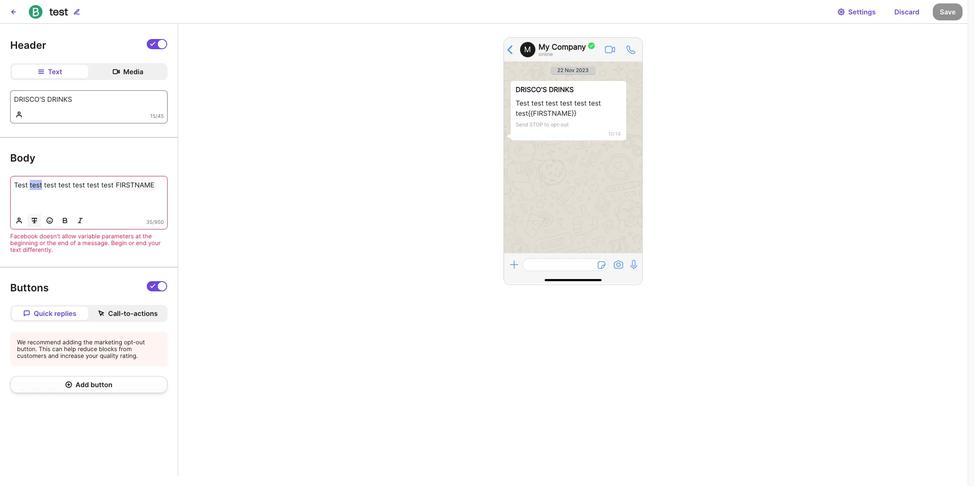 Task type: describe. For each thing, give the bounding box(es) containing it.
text
[[10, 246, 21, 253]]

button.
[[17, 346, 37, 353]]

adding
[[63, 339, 82, 346]]

to
[[545, 121, 550, 128]]

m
[[524, 45, 531, 54]]

variable
[[78, 233, 100, 240]]

15 / 45
[[150, 113, 164, 119]]

2 horizontal spatial the
[[143, 233, 152, 240]]

out inside we recommend adding the marketing opt-out button. this can help reduce blocks from customers and increase your quality rating.
[[136, 339, 145, 346]]

nov
[[565, 67, 575, 73]]

customers
[[17, 352, 46, 360]]

your for end
[[148, 239, 161, 247]]

online
[[539, 51, 553, 57]]

{{firstname}}
[[528, 109, 577, 118]]

drinks inside drisco's drinks text field
[[47, 95, 72, 104]]

22 nov 2023
[[558, 67, 589, 73]]

parameters
[[102, 233, 134, 240]]

media button
[[90, 65, 166, 79]]

/ for test test test test test test test
[[153, 219, 154, 225]]

begin
[[111, 239, 127, 247]]

1 or from the left
[[40, 239, 45, 247]]

quick
[[34, 310, 53, 318]]

test test test test test test test firstname
[[14, 181, 154, 189]]

replies
[[54, 310, 76, 318]]

discard button
[[888, 3, 927, 20]]

text button
[[12, 65, 88, 79]]

Rich Text Editor, main text field
[[11, 91, 167, 106]]

Rich Text Editor, main text field
[[11, 177, 167, 212]]

opt- inside we recommend adding the marketing opt-out button. this can help reduce blocks from customers and increase your quality rating.
[[124, 339, 136, 346]]

facebook
[[10, 233, 38, 240]]

a
[[77, 239, 81, 247]]

doesn't
[[39, 233, 60, 240]]

950
[[154, 219, 164, 225]]

call-to-actions button
[[90, 307, 166, 321]]

reduce
[[78, 346, 97, 353]]

we
[[17, 339, 26, 346]]

rating.
[[120, 352, 138, 360]]

1 end from the left
[[58, 239, 68, 247]]

45
[[157, 113, 164, 119]]

0 vertical spatial drisco's
[[516, 85, 547, 94]]

my
[[539, 42, 550, 51]]

my company online
[[539, 42, 586, 57]]

/ for drisco's drinks
[[156, 113, 157, 119]]

and
[[48, 352, 59, 360]]

2 or from the left
[[129, 239, 134, 247]]

quality
[[100, 352, 118, 360]]

body
[[10, 152, 35, 164]]

media
[[123, 68, 143, 76]]

settings
[[849, 7, 876, 16]]

add
[[76, 381, 89, 389]]

35
[[146, 219, 153, 225]]

button
[[91, 381, 112, 389]]

header
[[10, 39, 46, 51]]

from
[[119, 346, 132, 353]]

send
[[516, 121, 528, 128]]

add button
[[76, 381, 112, 389]]

add button button
[[10, 377, 168, 394]]



Task type: locate. For each thing, give the bounding box(es) containing it.
edit template name image
[[73, 8, 80, 15]]

stop
[[530, 121, 543, 128]]

0 horizontal spatial drisco's
[[14, 95, 45, 104]]

message.
[[82, 239, 109, 247]]

settings button
[[831, 3, 883, 20]]

1 vertical spatial drisco's drinks
[[14, 95, 72, 104]]

your left 'quality'
[[86, 352, 98, 360]]

0 vertical spatial drinks
[[549, 85, 574, 94]]

drinks up test test test test test test test
[[549, 85, 574, 94]]

your right the at
[[148, 239, 161, 247]]

out
[[561, 121, 569, 128], [136, 339, 145, 346]]

1 vertical spatial opt-
[[124, 339, 136, 346]]

0 vertical spatial test
[[516, 99, 530, 107]]

0 vertical spatial drisco's drinks
[[516, 85, 574, 94]]

firstname
[[116, 181, 154, 189]]

drisco's drinks inside drisco's drinks text field
[[14, 95, 72, 104]]

1 horizontal spatial drisco's
[[516, 85, 547, 94]]

discard
[[895, 7, 920, 16]]

0 horizontal spatial drisco's drinks
[[14, 95, 72, 104]]

or left the at
[[129, 239, 134, 247]]

1 horizontal spatial or
[[129, 239, 134, 247]]

out inside send stop to opt-out 10:14
[[561, 121, 569, 128]]

out right from
[[136, 339, 145, 346]]

1 vertical spatial drisco's
[[14, 95, 45, 104]]

the right adding
[[83, 339, 93, 346]]

opt- up rating.
[[124, 339, 136, 346]]

test down body
[[14, 181, 28, 189]]

drisco's inside text field
[[14, 95, 45, 104]]

actions
[[134, 310, 158, 318]]

1 vertical spatial drinks
[[47, 95, 72, 104]]

this
[[39, 346, 51, 353]]

buttons
[[10, 282, 49, 294]]

call-
[[108, 310, 124, 318]]

we recommend adding the marketing opt-out button. this can help reduce blocks from customers and increase your quality rating.
[[17, 339, 145, 360]]

/
[[156, 113, 157, 119], [153, 219, 154, 225]]

test inside rich text editor, main text field
[[14, 181, 28, 189]]

the right the at
[[143, 233, 152, 240]]

0 horizontal spatial opt-
[[124, 339, 136, 346]]

1 vertical spatial test
[[14, 181, 28, 189]]

1 vertical spatial /
[[153, 219, 154, 225]]

1 horizontal spatial opt-
[[551, 121, 561, 128]]

send stop to opt-out 10:14
[[516, 121, 621, 137]]

1 horizontal spatial out
[[561, 121, 569, 128]]

15
[[150, 113, 156, 119]]

your inside we recommend adding the marketing opt-out button. this can help reduce blocks from customers and increase your quality rating.
[[86, 352, 98, 360]]

drisco's drinks up test test test test test test test
[[516, 85, 574, 94]]

0 vertical spatial out
[[561, 121, 569, 128]]

22
[[558, 67, 564, 73]]

drinks down text
[[47, 95, 72, 104]]

test inside test test test test test test test
[[516, 99, 530, 107]]

test up send
[[516, 99, 530, 107]]

1 horizontal spatial your
[[148, 239, 161, 247]]

allow
[[62, 233, 76, 240]]

0 horizontal spatial out
[[136, 339, 145, 346]]

of
[[70, 239, 76, 247]]

0 horizontal spatial end
[[58, 239, 68, 247]]

your for increase
[[86, 352, 98, 360]]

help
[[64, 346, 76, 353]]

marketing
[[94, 339, 122, 346]]

text
[[48, 68, 62, 76]]

test
[[516, 99, 530, 107], [14, 181, 28, 189]]

drisco's drinks down text button
[[14, 95, 72, 104]]

1 horizontal spatial the
[[83, 339, 93, 346]]

the inside we recommend adding the marketing opt-out button. this can help reduce blocks from customers and increase your quality rating.
[[83, 339, 93, 346]]

your inside 'facebook doesn't allow variable parameters at the beginning or the end of a message. begin or end your text differently.'
[[148, 239, 161, 247]]

out down {{firstname}}
[[561, 121, 569, 128]]

differently.
[[23, 246, 53, 253]]

1 horizontal spatial end
[[136, 239, 147, 247]]

save
[[940, 7, 956, 16]]

save button
[[934, 3, 963, 20]]

test
[[49, 5, 68, 18], [532, 99, 544, 107], [546, 99, 558, 107], [560, 99, 573, 107], [575, 99, 587, 107], [589, 99, 601, 107], [516, 109, 528, 118], [30, 181, 42, 189], [44, 181, 56, 189], [58, 181, 71, 189], [73, 181, 85, 189], [87, 181, 99, 189], [101, 181, 114, 189]]

0 horizontal spatial test
[[14, 181, 28, 189]]

None checkbox
[[147, 282, 167, 292]]

1 vertical spatial out
[[136, 339, 145, 346]]

company
[[552, 42, 586, 51]]

1 vertical spatial your
[[86, 352, 98, 360]]

blocks
[[99, 346, 117, 353]]

1 horizontal spatial drinks
[[549, 85, 574, 94]]

0 horizontal spatial your
[[86, 352, 98, 360]]

opt- right to
[[551, 121, 561, 128]]

1 horizontal spatial test
[[516, 99, 530, 107]]

to-
[[124, 310, 134, 318]]

the
[[143, 233, 152, 240], [47, 239, 56, 247], [83, 339, 93, 346]]

quick replies button
[[12, 307, 88, 321]]

1 horizontal spatial /
[[156, 113, 157, 119]]

drisco's down text button
[[14, 95, 45, 104]]

opt- inside send stop to opt-out 10:14
[[551, 121, 561, 128]]

beginning
[[10, 239, 38, 247]]

test test test test test test test
[[516, 99, 603, 118]]

0 horizontal spatial the
[[47, 239, 56, 247]]

0 horizontal spatial /
[[153, 219, 154, 225]]

2 end from the left
[[136, 239, 147, 247]]

at
[[136, 233, 141, 240]]

recommend
[[27, 339, 61, 346]]

drinks
[[549, 85, 574, 94], [47, 95, 72, 104]]

drisco's
[[516, 85, 547, 94], [14, 95, 45, 104]]

0 vertical spatial /
[[156, 113, 157, 119]]

end down 35 at the left of page
[[136, 239, 147, 247]]

end left the 'of'
[[58, 239, 68, 247]]

or
[[40, 239, 45, 247], [129, 239, 134, 247]]

test for test test test test test test test firstname
[[14, 181, 28, 189]]

None checkbox
[[147, 39, 167, 49]]

10:14
[[609, 131, 621, 137]]

quick replies
[[34, 310, 76, 318]]

can
[[52, 346, 62, 353]]

increase
[[60, 352, 84, 360]]

0 vertical spatial your
[[148, 239, 161, 247]]

the left allow at the left top of the page
[[47, 239, 56, 247]]

0 vertical spatial opt-
[[551, 121, 561, 128]]

call-to-actions
[[108, 310, 158, 318]]

test for test test test test test test test
[[516, 99, 530, 107]]

1 horizontal spatial drisco's drinks
[[516, 85, 574, 94]]

0 horizontal spatial drinks
[[47, 95, 72, 104]]

your
[[148, 239, 161, 247], [86, 352, 98, 360]]

dialog
[[968, 0, 975, 486]]

or right the beginning
[[40, 239, 45, 247]]

opt-
[[551, 121, 561, 128], [124, 339, 136, 346]]

drisco's drinks
[[516, 85, 574, 94], [14, 95, 72, 104]]

drisco's up {{firstname}}
[[516, 85, 547, 94]]

end
[[58, 239, 68, 247], [136, 239, 147, 247]]

35 / 950
[[146, 219, 164, 225]]

back button image
[[10, 8, 17, 15]]

2023
[[576, 67, 589, 73]]

facebook doesn't allow variable parameters at the beginning or the end of a message. begin or end your text differently.
[[10, 233, 161, 253]]

0 horizontal spatial or
[[40, 239, 45, 247]]



Task type: vqa. For each thing, say whether or not it's contained in the screenshot.
Search by name, email or phone number search box
no



